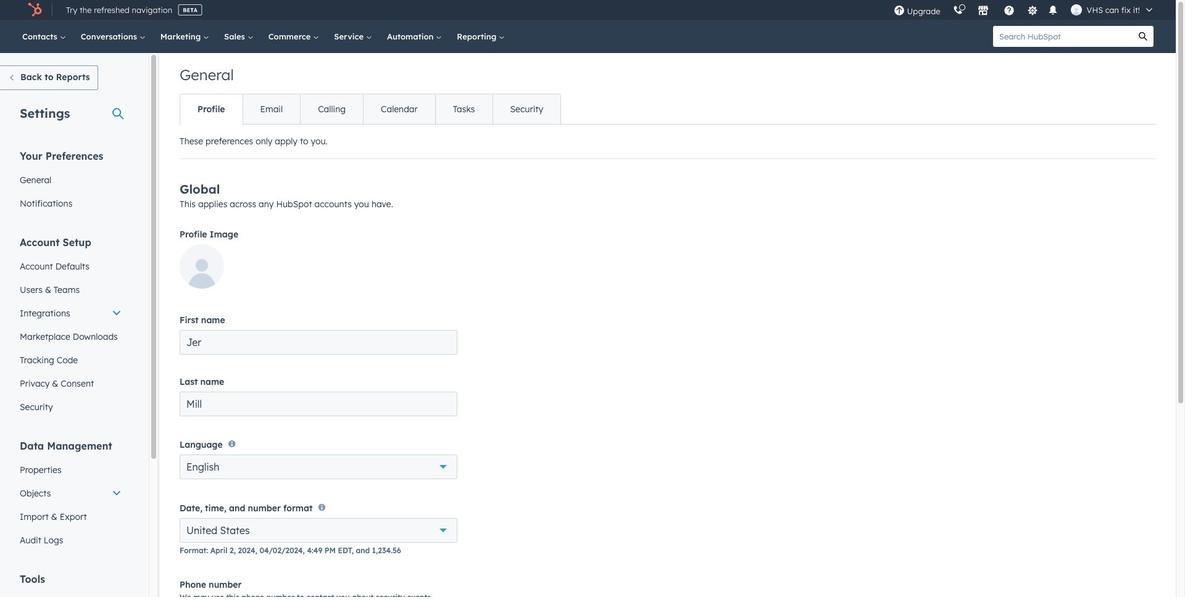 Task type: locate. For each thing, give the bounding box(es) containing it.
account setup element
[[12, 236, 129, 419]]

jer mill image
[[1071, 4, 1082, 15]]

None text field
[[180, 392, 458, 417]]

menu
[[887, 0, 1161, 20]]

data management element
[[12, 440, 129, 553]]

marketplaces image
[[977, 6, 988, 17]]

navigation
[[180, 94, 561, 125]]

None text field
[[180, 330, 458, 355]]



Task type: describe. For each thing, give the bounding box(es) containing it.
your preferences element
[[12, 149, 129, 215]]

Search HubSpot search field
[[993, 26, 1133, 47]]



Task type: vqa. For each thing, say whether or not it's contained in the screenshot.
Agent says: Got any questions? I'm happy to help. element
no



